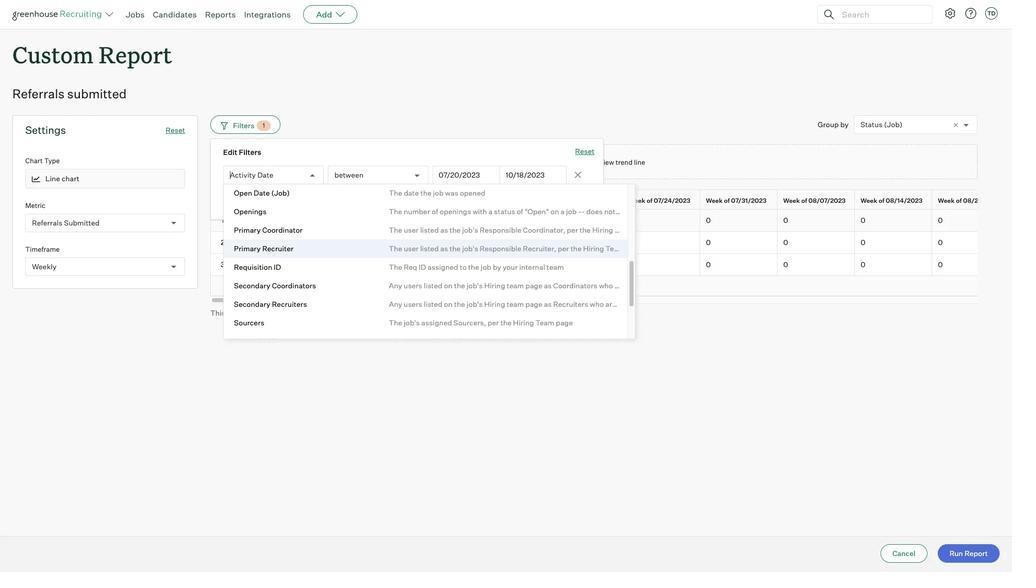 Task type: vqa. For each thing, say whether or not it's contained in the screenshot.
Dashboard in the Development Dashboard
no



Task type: locate. For each thing, give the bounding box(es) containing it.
metric
[[25, 201, 45, 210]]

reset for edit filters
[[575, 147, 595, 156]]

2 secondary from the top
[[234, 300, 270, 309]]

7 the from the top
[[389, 337, 402, 346]]

by right "group"
[[840, 120, 849, 129]]

referrals
[[12, 86, 65, 102], [32, 219, 62, 227]]

users left see
[[404, 300, 422, 309]]

report for run report
[[965, 550, 988, 558]]

5 the from the top
[[389, 263, 402, 272]]

job's up sourcers,
[[467, 300, 483, 309]]

1 vertical spatial add
[[246, 194, 260, 203]]

2 cell
[[210, 232, 236, 254]]

opened
[[460, 189, 485, 198]]

the for the status of the job (open, closed, draft)
[[389, 337, 402, 346]]

test
[[397, 238, 416, 247]]

2 horizontal spatial to
[[592, 158, 599, 167]]

cancel button
[[881, 545, 927, 564]]

2 horizontal spatial a
[[561, 208, 565, 216]]

report
[[99, 39, 172, 70], [965, 550, 988, 558]]

filter image
[[219, 121, 228, 130]]

1 horizontal spatial recruiter
[[695, 282, 727, 291]]

2 primary from the top
[[234, 245, 261, 253]]

2 vertical spatial run
[[950, 550, 963, 558]]

a left max at bottom left
[[278, 309, 282, 317]]

2 any from the top
[[389, 300, 402, 309]]

as left 19
[[440, 245, 448, 253]]

report left see
[[399, 309, 420, 317]]

0 vertical spatial add
[[316, 9, 332, 20]]

2 user from the top
[[404, 245, 419, 253]]

0 vertical spatial open
[[234, 189, 252, 198]]

recruiters down secondary coordinators
[[272, 300, 307, 309]]

0 vertical spatial by
[[840, 120, 849, 129]]

0 horizontal spatial report
[[399, 309, 420, 317]]

1 horizontal spatial reset
[[575, 147, 595, 156]]

per right recruiter,
[[558, 245, 569, 253]]

0 vertical spatial secondary
[[234, 282, 270, 291]]

reset link for settings
[[166, 126, 185, 135]]

by left your at the top
[[493, 263, 501, 272]]

1 id from the left
[[274, 263, 281, 272]]

0 vertical spatial status
[[494, 208, 515, 216]]

users
[[404, 282, 422, 291], [404, 300, 422, 309]]

week inside 'column header'
[[783, 197, 800, 205]]

1 cell from the left
[[391, 210, 468, 232]]

listed down "name"
[[420, 226, 439, 235]]

0 vertical spatial referrals
[[12, 86, 65, 102]]

status down sourcers at the left bottom of page
[[234, 337, 256, 346]]

4 row from the top
[[210, 254, 1012, 276]]

job's for any users listed on the job's hiring team page as recruiters who are not the responsible coordinator
[[467, 300, 483, 309]]

referrals up settings
[[12, 86, 65, 102]]

0 inside cell
[[629, 216, 634, 225]]

1 secondary from the top
[[234, 282, 270, 291]]

0 vertical spatial not
[[604, 208, 615, 216]]

1 week from the left
[[629, 197, 645, 205]]

0 vertical spatial filters
[[233, 121, 254, 130]]

table
[[210, 190, 1012, 296]]

1 vertical spatial to
[[460, 263, 467, 272]]

users down req
[[404, 282, 422, 291]]

chart
[[25, 157, 43, 165]]

the user listed as the job's responsible recruiter, per the hiring team page
[[389, 245, 643, 253]]

the job's assigned sourcers, per the hiring team page
[[389, 319, 573, 328]]

primary down openings
[[234, 226, 261, 235]]

2 openings from the left
[[667, 208, 698, 216]]

date up open date (job)
[[257, 171, 273, 180]]

reset link up run report to view trend line
[[575, 147, 595, 158]]

0 horizontal spatial recruiters
[[272, 300, 307, 309]]

19
[[474, 238, 481, 247]]

2 users from the top
[[404, 300, 422, 309]]

not for recruiters
[[618, 300, 629, 309]]

any down designer
[[389, 282, 402, 291]]

2 row from the top
[[210, 210, 1012, 232]]

secondary
[[234, 282, 270, 291], [234, 300, 270, 309]]

run report to view trend line
[[557, 158, 645, 167]]

0 vertical spatial any
[[389, 282, 402, 291]]

primary for primary coordinator
[[234, 226, 261, 235]]

2
[[221, 238, 225, 247]]

job left was
[[433, 189, 444, 198]]

status up openings
[[242, 197, 262, 205]]

listed left more
[[424, 300, 443, 309]]

0 vertical spatial status
[[861, 120, 883, 129]]

week inside week of 07/24/2023 column header
[[629, 197, 645, 205]]

1 user from the top
[[404, 226, 419, 235]]

the req id assigned to the job by your internal team
[[389, 263, 564, 272]]

add
[[316, 9, 332, 20], [246, 194, 260, 203]]

report left view
[[571, 158, 591, 167]]

0
[[629, 216, 634, 225], [706, 216, 711, 225], [783, 216, 788, 225], [861, 216, 866, 225], [938, 216, 943, 225], [551, 238, 556, 247], [629, 238, 634, 247], [706, 238, 711, 247], [783, 238, 788, 247], [861, 238, 866, 247], [938, 238, 943, 247], [551, 260, 556, 269], [629, 260, 634, 269], [706, 260, 711, 269], [783, 260, 788, 269], [861, 260, 866, 269], [938, 260, 943, 269]]

reset link left filter image
[[166, 126, 185, 135]]

0 vertical spatial to
[[592, 158, 599, 167]]

referrals submitted
[[32, 219, 100, 227]]

1 row from the top
[[210, 190, 1012, 212]]

as
[[440, 226, 448, 235], [440, 245, 448, 253], [544, 282, 552, 291], [544, 300, 552, 309]]

secondary recruiters
[[234, 300, 307, 309]]

0 horizontal spatial reset
[[166, 126, 185, 135]]

with
[[473, 208, 487, 216]]

who
[[599, 282, 613, 291], [590, 300, 604, 309]]

any for any users listed on the job's hiring team page as coordinators who are not the responsible recruiter
[[389, 282, 402, 291]]

week for week of 08/07/2023
[[783, 197, 800, 205]]

team
[[615, 226, 634, 235], [606, 245, 625, 253], [536, 319, 554, 328]]

week of 08/21/2023
[[938, 197, 1000, 205]]

2 vertical spatial on
[[444, 300, 453, 309]]

on right see
[[444, 300, 453, 309]]

greenhouse recruiting image
[[12, 8, 105, 21]]

run inside button
[[950, 550, 963, 558]]

0 vertical spatial number
[[404, 208, 430, 216]]

1 the from the top
[[389, 189, 402, 198]]

number down "name"
[[404, 208, 430, 216]]

1 vertical spatial on
[[444, 282, 453, 291]]

reset for settings
[[166, 126, 185, 135]]

add inside "button"
[[246, 194, 260, 203]]

1 vertical spatial secondary
[[234, 300, 270, 309]]

1 vertical spatial coordinator
[[686, 300, 727, 309]]

on for coordinators
[[444, 282, 453, 291]]

integrations
[[244, 9, 291, 20]]

run for run report to view trend line
[[557, 158, 570, 167]]

1 vertical spatial user
[[404, 245, 419, 253]]

week for week of 08/14/2023
[[861, 197, 877, 205]]

your
[[503, 263, 518, 272]]

2 coordinators from the left
[[553, 282, 597, 291]]

status (job) down sourcers at the left bottom of page
[[234, 337, 276, 346]]

openings down was
[[440, 208, 471, 216]]

job left the "(open,"
[[447, 337, 458, 346]]

of down see
[[426, 337, 433, 346]]

hiring
[[592, 226, 613, 235], [583, 245, 604, 253], [484, 282, 505, 291], [484, 300, 505, 309], [513, 319, 534, 328]]

0 horizontal spatial reset link
[[166, 126, 185, 135]]

week of 08/14/2023
[[861, 197, 923, 205]]

the for the date the job was opened
[[389, 189, 402, 198]]

1 horizontal spatial number
[[404, 208, 430, 216]]

secondary up sourcers at the left bottom of page
[[234, 300, 270, 309]]

any for any users listed on the job's hiring team page as recruiters who are not the responsible coordinator
[[389, 300, 402, 309]]

0 vertical spatial reset
[[166, 126, 185, 135]]

1 vertical spatial any
[[389, 300, 402, 309]]

week of 08/07/2023 column header
[[778, 190, 857, 212]]

row group
[[210, 210, 1012, 276]]

job's up 19
[[462, 226, 478, 235]]

per up closed,
[[488, 319, 499, 328]]

user up test
[[404, 226, 419, 235]]

per for recruiter,
[[558, 245, 569, 253]]

closed
[[643, 208, 665, 216]]

run report button
[[938, 545, 1000, 564]]

1
[[263, 122, 265, 130], [221, 216, 224, 225]]

1 openings from the left
[[440, 208, 471, 216]]

4 week from the left
[[861, 197, 877, 205]]

2 vertical spatial team
[[507, 300, 524, 309]]

0 vertical spatial report
[[99, 39, 172, 70]]

reset link
[[166, 126, 185, 135], [575, 147, 595, 158]]

0 horizontal spatial number
[[300, 309, 326, 317]]

(open,
[[459, 337, 482, 346]]

0 vertical spatial coordinator
[[262, 226, 303, 235]]

on right "open"
[[551, 208, 559, 216]]

status (job) right group by
[[861, 120, 903, 129]]

open for open date (job)
[[234, 189, 252, 198]]

6 the from the top
[[389, 319, 402, 328]]

1 horizontal spatial report
[[571, 158, 591, 167]]

the for the req id assigned to the job by your internal team
[[389, 263, 402, 272]]

1 vertical spatial assigned
[[421, 319, 452, 328]]

filters right filter image
[[233, 121, 254, 130]]

week for week of 07/24/2023
[[629, 197, 645, 205]]

1 vertical spatial status
[[242, 197, 262, 205]]

0 vertical spatial per
[[567, 226, 578, 235]]

id right req
[[419, 263, 426, 272]]

1 primary from the top
[[234, 226, 261, 235]]

referrals submitted
[[12, 86, 127, 102]]

1 horizontal spatial by
[[840, 120, 849, 129]]

(job)
[[884, 120, 903, 129], [271, 189, 290, 198], [263, 197, 279, 205], [258, 337, 276, 346]]

page
[[635, 226, 652, 235], [626, 245, 643, 253], [526, 282, 542, 291], [526, 300, 542, 309], [556, 319, 573, 328]]

a
[[489, 208, 493, 216], [561, 208, 565, 216], [278, 309, 282, 317]]

1 horizontal spatial openings
[[667, 208, 698, 216]]

page down "any users listed on the job's hiring team page as coordinators who are not the responsible recruiter"
[[526, 300, 542, 309]]

edit filters
[[223, 148, 261, 157]]

week of 07/24/2023 column header
[[623, 190, 702, 212]]

of left 08/07/2023 at the right
[[801, 197, 807, 205]]

openings
[[440, 208, 471, 216], [667, 208, 698, 216]]

open
[[234, 189, 252, 198], [242, 216, 260, 225]]

date down activity date
[[254, 189, 270, 198]]

1 horizontal spatial to
[[460, 263, 467, 272]]

0 horizontal spatial report
[[99, 39, 172, 70]]

add inside popup button
[[316, 9, 332, 20]]

1 horizontal spatial reset link
[[575, 147, 595, 158]]

1 vertical spatial reset
[[575, 147, 595, 156]]

0 horizontal spatial openings
[[440, 208, 471, 216]]

hiring for any users listed on the job's hiring team page as coordinators who are not the responsible recruiter
[[484, 282, 505, 291]]

3 row from the top
[[210, 232, 1012, 254]]

page down internal
[[526, 282, 542, 291]]

as down "any users listed on the job's hiring team page as coordinators who are not the responsible recruiter"
[[544, 300, 552, 309]]

listed up designer
[[420, 245, 439, 253]]

draft)
[[511, 337, 531, 346]]

1 vertical spatial open
[[242, 216, 260, 225]]

add filter button
[[223, 190, 290, 208]]

of left the '07/31/2023'
[[724, 197, 730, 205]]

on
[[551, 208, 559, 216], [444, 282, 453, 291], [444, 300, 453, 309]]

0 vertical spatial users
[[404, 282, 422, 291]]

week of 07/31/2023 column header
[[700, 190, 780, 212]]

assigned right designer
[[428, 263, 458, 272]]

1 vertical spatial recruiter
[[695, 282, 727, 291]]

not
[[604, 208, 615, 216], [627, 282, 638, 291], [618, 300, 629, 309]]

week inside week of 08/14/2023 column header
[[861, 197, 877, 205]]

1 vertical spatial number
[[300, 309, 326, 317]]

date
[[257, 171, 273, 180], [254, 189, 270, 198]]

coordinators up any users listed on the job's hiring team page as recruiters who are not the responsible coordinator
[[553, 282, 597, 291]]

of left the 08/14/2023
[[879, 197, 885, 205]]

1 horizontal spatial a
[[489, 208, 493, 216]]

week left 08/07/2023 at the right
[[783, 197, 800, 205]]

0 vertical spatial recruiter
[[262, 245, 294, 253]]

the
[[420, 189, 432, 198], [450, 226, 461, 235], [580, 226, 591, 235], [450, 245, 461, 253], [571, 245, 582, 253], [468, 263, 479, 272], [454, 282, 465, 291], [640, 282, 651, 291], [454, 300, 465, 309], [631, 300, 642, 309], [386, 309, 397, 317], [501, 319, 512, 328], [434, 337, 445, 346]]

1 any from the top
[[389, 282, 402, 291]]

1 vertical spatial per
[[558, 245, 569, 253]]

1 horizontal spatial run
[[557, 158, 570, 167]]

recruiters down "any users listed on the job's hiring team page as coordinators who are not the responsible recruiter"
[[553, 300, 588, 309]]

1 recruiters from the left
[[272, 300, 307, 309]]

user for the user listed as the job's responsible recruiter, per the hiring team page
[[404, 245, 419, 253]]

on up more
[[444, 282, 453, 291]]

page down include
[[626, 245, 643, 253]]

1 vertical spatial date
[[254, 189, 270, 198]]

0 vertical spatial who
[[599, 282, 613, 291]]

status
[[861, 120, 883, 129], [242, 197, 262, 205], [234, 337, 256, 346]]

2 - from the left
[[582, 208, 585, 216]]

open down activity
[[234, 189, 252, 198]]

the
[[389, 189, 402, 198], [389, 208, 402, 216], [389, 226, 402, 235], [389, 245, 402, 253], [389, 263, 402, 272], [389, 319, 402, 328], [389, 337, 402, 346]]

reset left filter image
[[166, 126, 185, 135]]

open cell
[[236, 210, 391, 232]]

as down the date the job was opened
[[440, 226, 448, 235]]

listed for any users listed on the job's hiring team page as recruiters who are not the responsible coordinator
[[424, 300, 443, 309]]

referrals down metric
[[32, 219, 62, 227]]

job's for the user listed as the job's responsible coordinator, per the hiring team page
[[462, 226, 478, 235]]

team for coordinators
[[507, 282, 524, 291]]

week left 08/21/2023
[[938, 197, 955, 205]]

filters
[[233, 121, 254, 130], [239, 148, 261, 157]]

1 cell
[[210, 210, 236, 232]]

0 horizontal spatial id
[[274, 263, 281, 272]]

add for add
[[316, 9, 332, 20]]

1 right filter image
[[263, 122, 265, 130]]

2 vertical spatial not
[[618, 300, 629, 309]]

1 up 2
[[221, 216, 224, 225]]

page down closed
[[635, 226, 652, 235]]

of inside week of 07/31/2023 column header
[[724, 197, 730, 205]]

0 horizontal spatial coordinator
[[262, 226, 303, 235]]

job's up 50
[[462, 245, 478, 253]]

job
[[433, 189, 444, 198], [566, 208, 577, 216], [481, 263, 491, 272], [447, 337, 458, 346]]

week up include
[[629, 197, 645, 205]]

1 horizontal spatial report
[[965, 550, 988, 558]]

are for recruiters
[[605, 300, 616, 309]]

listed
[[420, 226, 439, 235], [420, 245, 439, 253], [424, 282, 443, 291], [424, 300, 443, 309]]

week left the '07/31/2023'
[[706, 197, 723, 205]]

to left view
[[592, 158, 599, 167]]

openings down 07/24/2023
[[667, 208, 698, 216]]

1 vertical spatial who
[[590, 300, 604, 309]]

2 the from the top
[[389, 208, 402, 216]]

1 users from the top
[[404, 282, 422, 291]]

1 vertical spatial are
[[605, 300, 616, 309]]

cell
[[391, 210, 468, 232], [468, 210, 546, 232], [546, 210, 623, 232]]

as up any users listed on the job's hiring team page as recruiters who are not the responsible coordinator
[[544, 282, 552, 291]]

filters right edit
[[239, 148, 261, 157]]

0 horizontal spatial recruiter
[[262, 245, 294, 253]]

report for custom report
[[99, 39, 172, 70]]

status right group by
[[861, 120, 883, 129]]

secondary down requisition
[[234, 282, 270, 291]]

per
[[567, 226, 578, 235], [558, 245, 569, 253], [488, 319, 499, 328]]

1 horizontal spatial 1
[[263, 122, 265, 130]]

week left the 08/14/2023
[[861, 197, 877, 205]]

a right "open"
[[561, 208, 565, 216]]

page for the job's assigned sourcers, per the hiring team page
[[556, 319, 573, 328]]

5 week from the left
[[938, 197, 955, 205]]

1 vertical spatial report
[[399, 309, 420, 317]]

07/20/2023
[[439, 171, 480, 180]]

1 horizontal spatial coordinators
[[553, 282, 597, 291]]

open for open
[[242, 216, 260, 225]]

1 horizontal spatial id
[[419, 263, 426, 272]]

0 vertical spatial assigned
[[428, 263, 458, 272]]

id up secondary coordinators
[[274, 263, 281, 272]]

1 vertical spatial report
[[965, 550, 988, 558]]

status (job) up openings
[[242, 197, 279, 205]]

edit
[[223, 148, 237, 157]]

user up designer
[[404, 245, 419, 253]]

week inside week of 07/31/2023 column header
[[706, 197, 723, 205]]

1 vertical spatial primary
[[234, 245, 261, 253]]

job's for the user listed as the job's responsible recruiter, per the hiring team page
[[462, 245, 478, 253]]

recruiters
[[272, 300, 307, 309], [553, 300, 588, 309]]

page down any users listed on the job's hiring team page as recruiters who are not the responsible coordinator
[[556, 319, 573, 328]]

1 vertical spatial team
[[507, 282, 524, 291]]

chart type
[[25, 157, 60, 165]]

are for coordinators
[[615, 282, 625, 291]]

open inside open cell
[[242, 216, 260, 225]]

of up closed
[[647, 197, 653, 205]]

to left 50
[[460, 263, 467, 272]]

of inside week of 08/14/2023 column header
[[879, 197, 885, 205]]

user
[[404, 226, 419, 235], [404, 245, 419, 253]]

row containing 3
[[210, 254, 1012, 276]]

of
[[647, 197, 653, 205], [724, 197, 730, 205], [801, 197, 807, 205], [879, 197, 885, 205], [956, 197, 962, 205], [432, 208, 438, 216], [517, 208, 523, 216], [328, 309, 334, 317], [426, 337, 433, 346]]

coordinators up max at bottom left
[[272, 282, 316, 291]]

any right records.
[[389, 300, 402, 309]]

the date the job was opened
[[389, 189, 485, 198]]

recruiter
[[262, 245, 294, 253], [695, 282, 727, 291]]

2 horizontal spatial run
[[950, 550, 963, 558]]

to left see
[[421, 309, 428, 317]]

0 vertical spatial team
[[615, 226, 634, 235]]

timeframe
[[25, 245, 60, 254]]

2 week from the left
[[706, 197, 723, 205]]

on for recruiters
[[444, 300, 453, 309]]

job's for any users listed on the job's hiring team page as coordinators who are not the responsible recruiter
[[467, 282, 483, 291]]

3 week from the left
[[783, 197, 800, 205]]

assigned down see
[[421, 319, 452, 328]]

openings
[[234, 208, 267, 216]]

1 vertical spatial team
[[606, 245, 625, 253]]

1 vertical spatial 1
[[221, 216, 224, 225]]

report
[[571, 158, 591, 167], [399, 309, 420, 317]]

open up "primary coordinator"
[[242, 216, 260, 225]]

number
[[404, 208, 430, 216], [300, 309, 326, 317]]

the for the number of openings with a status of "open" on a job -- does not include closed openings
[[389, 208, 402, 216]]

0 vertical spatial 1
[[263, 122, 265, 130]]

0 vertical spatial are
[[615, 282, 625, 291]]

a right with
[[489, 208, 493, 216]]

1 coordinators from the left
[[272, 282, 316, 291]]

td
[[987, 10, 996, 17]]

listed for any users listed on the job's hiring team page as coordinators who are not the responsible recruiter
[[424, 282, 443, 291]]

assigned
[[428, 263, 458, 272], [421, 319, 452, 328]]

0 vertical spatial date
[[257, 171, 273, 180]]

1 vertical spatial status (job)
[[242, 197, 279, 205]]

0 vertical spatial reset link
[[166, 126, 185, 135]]

job's down the req id assigned to the job by your internal team
[[467, 282, 483, 291]]

0 horizontal spatial add
[[246, 194, 260, 203]]

listed up see
[[424, 282, 443, 291]]

-
[[578, 208, 582, 216], [582, 208, 585, 216]]

0 horizontal spatial run
[[371, 309, 385, 317]]

primary up requisition
[[234, 245, 261, 253]]

1 horizontal spatial recruiters
[[553, 300, 588, 309]]

reset up run report to view trend line
[[575, 147, 595, 156]]

report inside button
[[965, 550, 988, 558]]

3 the from the top
[[389, 226, 402, 235]]

4 the from the top
[[389, 245, 402, 253]]

1 vertical spatial not
[[627, 282, 638, 291]]

page for any users listed on the job's hiring team page as recruiters who are not the responsible coordinator
[[526, 300, 542, 309]]

per right "coordinator," at right
[[567, 226, 578, 235]]

number right max at bottom left
[[300, 309, 326, 317]]

2 id from the left
[[419, 263, 426, 272]]

req
[[404, 263, 417, 272]]

status (job)
[[861, 120, 903, 129], [242, 197, 279, 205], [234, 337, 276, 346]]

date for open
[[254, 189, 270, 198]]

row
[[210, 190, 1012, 212], [210, 210, 1012, 232], [210, 232, 1012, 254], [210, 254, 1012, 276]]

row containing 2
[[210, 232, 1012, 254]]

group
[[818, 120, 839, 129]]

2 recruiters from the left
[[553, 300, 588, 309]]

1 vertical spatial status
[[404, 337, 425, 346]]

0 horizontal spatial by
[[493, 263, 501, 272]]

0 vertical spatial user
[[404, 226, 419, 235]]

0 horizontal spatial 1
[[221, 216, 224, 225]]

1 vertical spatial reset link
[[575, 147, 595, 158]]

of left "open"
[[517, 208, 523, 216]]



Task type: describe. For each thing, give the bounding box(es) containing it.
see
[[430, 309, 442, 317]]

week of 08/14/2023 column header
[[855, 190, 934, 212]]

weekly
[[32, 262, 57, 271]]

status (job) inside row
[[242, 197, 279, 205]]

any users listed on the job's hiring team page as recruiters who are not the responsible coordinator
[[389, 300, 727, 309]]

coordinator,
[[523, 226, 565, 235]]

job
[[397, 197, 408, 205]]

page for any users listed on the job's hiring team page as coordinators who are not the responsible recruiter
[[526, 282, 542, 291]]

secondary for secondary coordinators
[[234, 282, 270, 291]]

team for the user listed as the job's responsible coordinator, per the hiring team page
[[615, 226, 634, 235]]

closed,
[[484, 337, 509, 346]]

reports link
[[205, 9, 236, 20]]

listed for the user listed as the job's responsible recruiter, per the hiring team page
[[420, 245, 439, 253]]

0 vertical spatial status (job)
[[861, 120, 903, 129]]

add filter
[[246, 194, 279, 203]]

0 vertical spatial on
[[551, 208, 559, 216]]

settings
[[25, 124, 66, 137]]

listed for the user listed as the job's responsible coordinator, per the hiring team page
[[420, 226, 439, 235]]

of inside week of 07/24/2023 column header
[[647, 197, 653, 205]]

internal
[[519, 263, 545, 272]]

Search text field
[[839, 7, 923, 22]]

requisition
[[234, 263, 272, 272]]

this preview shows a max number of 5 records. run the report to see more results.
[[210, 309, 488, 317]]

line
[[634, 158, 645, 167]]

of left 5
[[328, 309, 334, 317]]

row group containing 1
[[210, 210, 1012, 276]]

1 vertical spatial by
[[493, 263, 501, 272]]

date for activity
[[257, 171, 273, 180]]

0 vertical spatial team
[[547, 263, 564, 272]]

the for the user listed as the job's responsible coordinator, per the hiring team page
[[389, 226, 402, 235]]

job left does
[[566, 208, 577, 216]]

50
[[474, 260, 483, 269]]

primary for primary recruiter
[[234, 245, 261, 253]]

week for week of 07/31/2023
[[706, 197, 723, 205]]

more
[[443, 309, 461, 317]]

designer
[[397, 260, 427, 269]]

any users listed on the job's hiring team page as coordinators who are not the responsible recruiter
[[389, 282, 727, 291]]

requisition id
[[234, 263, 281, 272]]

the number of openings with a status of "open" on a job -- does not include closed openings
[[389, 208, 698, 216]]

2 vertical spatial per
[[488, 319, 499, 328]]

the for the job's assigned sourcers, per the hiring team page
[[389, 319, 402, 328]]

08/07/2023
[[809, 197, 846, 205]]

reset link for edit filters
[[575, 147, 595, 158]]

hiring for the job's assigned sourcers, per the hiring team page
[[513, 319, 534, 328]]

2 vertical spatial status (job)
[[234, 337, 276, 346]]

sourcers
[[234, 319, 264, 328]]

was
[[445, 189, 458, 198]]

submitted
[[64, 219, 100, 227]]

10/18/2023
[[506, 171, 545, 180]]

primary recruiter
[[234, 245, 294, 253]]

jobs
[[126, 9, 145, 20]]

2 vertical spatial status
[[234, 337, 256, 346]]

max
[[284, 309, 298, 317]]

secondary for secondary recruiters
[[234, 300, 270, 309]]

row containing 1
[[210, 210, 1012, 232]]

activity
[[230, 171, 256, 180]]

users for any users listed on the job's hiring team page as recruiters who are not the responsible coordinator
[[404, 300, 422, 309]]

3 cell from the left
[[546, 210, 623, 232]]

activity date
[[230, 171, 273, 180]]

this
[[210, 309, 225, 317]]

3
[[221, 260, 225, 269]]

team for recruiters
[[507, 300, 524, 309]]

cancel
[[893, 550, 916, 558]]

the for the user listed as the job's responsible recruiter, per the hiring team page
[[389, 245, 402, 253]]

name
[[409, 197, 427, 205]]

run for run report
[[950, 550, 963, 558]]

sourcers,
[[454, 319, 486, 328]]

job's up the status of the job (open, closed, draft)
[[404, 319, 420, 328]]

who for coordinators
[[599, 282, 613, 291]]

0 horizontal spatial status
[[404, 337, 425, 346]]

primary coordinator
[[234, 226, 303, 235]]

reports
[[205, 9, 236, 20]]

1 horizontal spatial coordinator
[[686, 300, 727, 309]]

1 vertical spatial filters
[[239, 148, 261, 157]]

type
[[44, 157, 60, 165]]

the user listed as the job's responsible coordinator, per the hiring team page
[[389, 226, 652, 235]]

add button
[[303, 5, 357, 24]]

candidates link
[[153, 9, 197, 20]]

row containing status (job)
[[210, 190, 1012, 212]]

referrals for referrals submitted
[[32, 219, 62, 227]]

referrals for referrals submitted
[[12, 86, 65, 102]]

integrations link
[[244, 9, 291, 20]]

0 horizontal spatial to
[[421, 309, 428, 317]]

07/24/2023
[[654, 197, 691, 205]]

1 - from the left
[[578, 208, 582, 216]]

who for recruiters
[[590, 300, 604, 309]]

2 vertical spatial team
[[536, 319, 554, 328]]

job name
[[397, 197, 427, 205]]

shows
[[255, 309, 276, 317]]

table containing 1
[[210, 190, 1012, 296]]

date
[[404, 189, 419, 198]]

results.
[[462, 309, 488, 317]]

08/14/2023
[[886, 197, 923, 205]]

hiring for any users listed on the job's hiring team page as recruiters who are not the responsible coordinator
[[484, 300, 505, 309]]

07/31/2023
[[731, 197, 767, 205]]

group by
[[818, 120, 849, 129]]

week of 07/31/2023
[[706, 197, 767, 205]]

per for coordinator,
[[567, 226, 578, 235]]

custom
[[12, 39, 93, 70]]

week for week of 08/21/2023
[[938, 197, 955, 205]]

0 vertical spatial report
[[571, 158, 591, 167]]

5
[[336, 309, 340, 317]]

line chart
[[45, 175, 79, 183]]

status inside row
[[242, 197, 262, 205]]

team for the user listed as the job's responsible recruiter, per the hiring team page
[[606, 245, 625, 253]]

view
[[600, 158, 614, 167]]

records.
[[342, 309, 370, 317]]

submitted
[[67, 86, 127, 102]]

of down the date the job was opened
[[432, 208, 438, 216]]

08/21/2023
[[963, 197, 1000, 205]]

of inside the week of 08/07/2023 'column header'
[[801, 197, 807, 205]]

add for add filter
[[246, 194, 260, 203]]

2 cell from the left
[[468, 210, 546, 232]]

1 horizontal spatial status
[[494, 208, 515, 216]]

td button
[[983, 5, 1000, 22]]

3 cell
[[210, 254, 236, 276]]

chart
[[62, 175, 79, 183]]

week of 07/24/2023
[[629, 197, 691, 205]]

between
[[335, 171, 364, 180]]

candidates
[[153, 9, 197, 20]]

secondary coordinators
[[234, 282, 316, 291]]

0 cell
[[623, 210, 700, 232]]

open date (job)
[[234, 189, 290, 198]]

the status of the job (open, closed, draft)
[[389, 337, 531, 346]]

recruiter,
[[523, 245, 556, 253]]

td button
[[985, 7, 998, 20]]

week of 08/07/2023
[[783, 197, 846, 205]]

custom report
[[12, 39, 172, 70]]

trend
[[616, 158, 633, 167]]

0 horizontal spatial a
[[278, 309, 282, 317]]

job left your at the top
[[481, 263, 491, 272]]

include
[[617, 208, 642, 216]]

1 inside cell
[[221, 216, 224, 225]]

preview
[[227, 309, 253, 317]]

of left 08/21/2023
[[956, 197, 962, 205]]

configure image
[[944, 7, 956, 20]]

users for any users listed on the job's hiring team page as coordinators who are not the responsible recruiter
[[404, 282, 422, 291]]

jobs link
[[126, 9, 145, 20]]

not for coordinators
[[627, 282, 638, 291]]

user for the user listed as the job's responsible coordinator, per the hiring team page
[[404, 226, 419, 235]]



